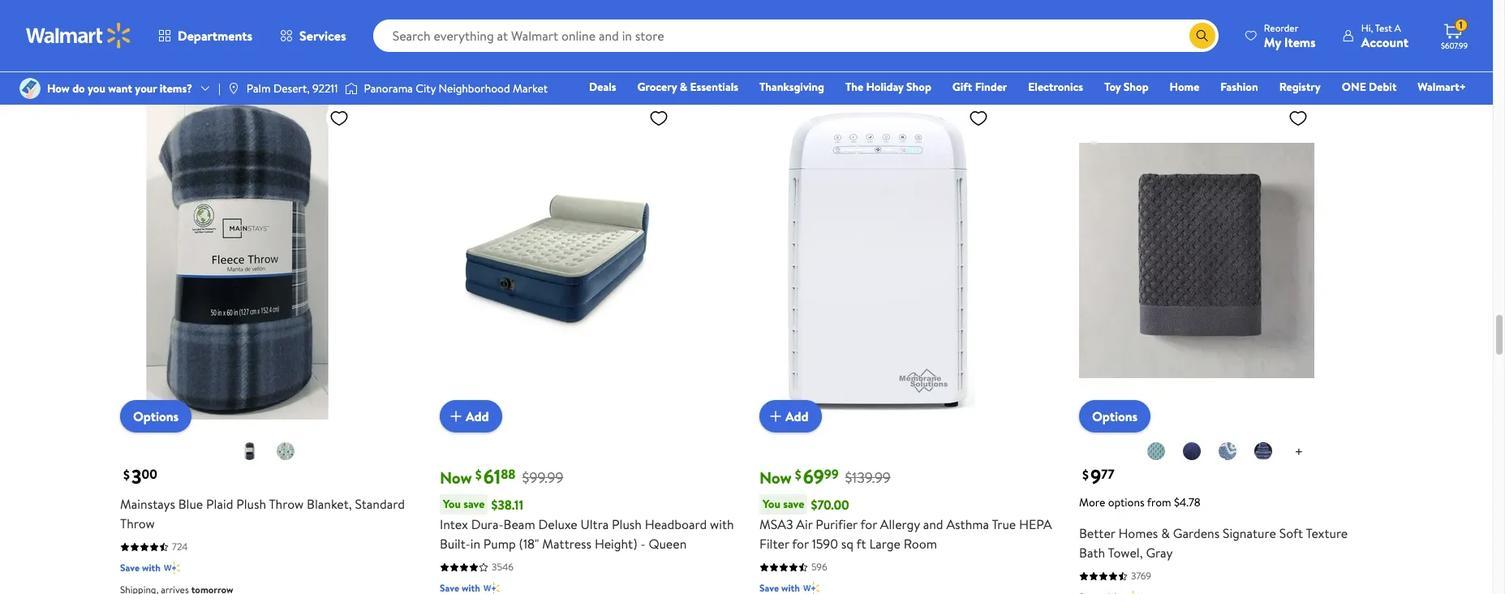 Task type: locate. For each thing, give the bounding box(es) containing it.
plush up height)
[[612, 516, 642, 533]]

2 save from the left
[[783, 496, 805, 512]]

1
[[1460, 18, 1463, 32]]

1 horizontal spatial 2
[[1181, 48, 1186, 62]]

0 horizontal spatial throw
[[120, 515, 155, 533]]

add for 69
[[786, 407, 809, 425]]

$70.00
[[811, 496, 850, 514]]

save up dura-
[[464, 496, 485, 512]]

in up "home"
[[1171, 48, 1179, 62]]

0 horizontal spatial plush
[[236, 495, 266, 513]]

& right grocery
[[680, 79, 688, 95]]

2 up home link at the top of page
[[1181, 48, 1186, 62]]

grocery & essentials
[[638, 79, 739, 95]]

2 options link from the left
[[1079, 400, 1151, 433]]

1 add to cart image from the left
[[446, 407, 466, 426]]

from
[[1147, 494, 1172, 511]]

$ inside now $ 69 99 $139.99
[[795, 466, 802, 484]]

options
[[133, 408, 179, 426], [1092, 408, 1138, 426]]

walmart plus image down the 3546
[[484, 581, 500, 594]]

departments
[[178, 27, 252, 45]]

hi,
[[1362, 21, 1374, 34]]

plaid
[[206, 495, 233, 513]]

$ left 69
[[795, 466, 802, 484]]

1 horizontal spatial save
[[783, 496, 805, 512]]

0 vertical spatial for
[[861, 516, 877, 533]]

0 horizontal spatial days
[[209, 48, 228, 62]]

my
[[1264, 33, 1282, 51]]

essentials
[[690, 79, 739, 95]]

|
[[218, 80, 221, 97]]

now inside now $ 61 88 $99.99
[[440, 467, 472, 489]]

with
[[142, 26, 161, 40], [1101, 26, 1120, 40], [710, 516, 734, 533], [142, 561, 161, 575]]

gray paw image
[[276, 442, 295, 461]]

0 horizontal spatial save
[[464, 496, 485, 512]]

2 $ from the left
[[475, 466, 482, 484]]

2
[[201, 48, 207, 62], [1181, 48, 1186, 62]]

61
[[484, 463, 501, 490]]

add to favorites list, mainstays blue plaid plush throw blanket, standard throw image
[[330, 108, 349, 128]]

shipping,
[[1101, 48, 1138, 62]]

1 add button from the left
[[440, 400, 502, 433]]

1 horizontal spatial days
[[1188, 48, 1207, 62]]

1 vertical spatial &
[[1162, 525, 1170, 542]]

shop right toy
[[1124, 79, 1149, 95]]

1 horizontal spatial add to cart image
[[766, 407, 786, 426]]

 image right 92211
[[345, 80, 358, 97]]

save
[[464, 496, 485, 512], [783, 496, 805, 512]]

add button for 69
[[760, 400, 822, 433]]

throw left blanket, in the bottom left of the page
[[269, 495, 304, 513]]

 image
[[345, 80, 358, 97], [227, 82, 240, 95]]

filter
[[760, 535, 790, 553]]

2 add button from the left
[[760, 400, 822, 433]]

sq
[[841, 535, 854, 553]]

2 shop from the left
[[1124, 79, 1149, 95]]

save inside you save $70.00 msa3 air purifier for allergy and asthma true hepa filter for 1590 sq ft large room
[[783, 496, 805, 512]]

2 options from the left
[[1092, 408, 1138, 426]]

 image right "|"
[[227, 82, 240, 95]]

1 add from the left
[[466, 407, 489, 425]]

denim image
[[1254, 442, 1273, 461]]

now
[[440, 467, 472, 489], [760, 467, 792, 489]]

0 horizontal spatial add to cart image
[[446, 407, 466, 426]]

options for 9
[[1092, 408, 1138, 426]]

3 $ from the left
[[795, 466, 802, 484]]

walmart plus image down 3769
[[1123, 589, 1139, 594]]

1 vertical spatial for
[[792, 535, 809, 553]]

0 horizontal spatial options link
[[120, 400, 192, 433]]

2 add to cart image from the left
[[766, 407, 786, 426]]

you save $38.11 intex dura-beam deluxe ultra plush headboard with built-in pump (18" mattress height) - queen
[[440, 496, 734, 553]]

services
[[300, 27, 346, 45]]

0 horizontal spatial you
[[443, 496, 461, 512]]

arrives right shipping,
[[1140, 48, 1168, 62]]

1 shop from the left
[[907, 79, 932, 95]]

walmart plus image down 724 at the left bottom of page
[[164, 560, 180, 576]]

666
[[1131, 5, 1148, 19]]

home link
[[1163, 78, 1207, 96]]

arrives up 'items?'
[[161, 48, 189, 62]]

1 horizontal spatial in
[[471, 535, 481, 553]]

 image
[[19, 78, 41, 99]]

now $ 69 99 $139.99
[[760, 463, 891, 490]]

0 horizontal spatial  image
[[227, 82, 240, 95]]

0 horizontal spatial shop
[[907, 79, 932, 95]]

1 now from the left
[[440, 467, 472, 489]]

walmart plus image up shipping, arrives in 2 days
[[164, 25, 180, 42]]

blanket,
[[307, 495, 352, 513]]

items
[[1285, 33, 1316, 51]]

you up msa3
[[763, 496, 781, 512]]

& up gray
[[1162, 525, 1170, 542]]

services button
[[266, 16, 360, 55]]

shop right holiday
[[907, 79, 932, 95]]

allergy
[[880, 516, 920, 533]]

0 horizontal spatial walmart plus image
[[164, 560, 180, 576]]

2 days from the left
[[1188, 48, 1207, 62]]

you inside you save $38.11 intex dura-beam deluxe ultra plush headboard with built-in pump (18" mattress height) - queen
[[443, 496, 461, 512]]

1 horizontal spatial options
[[1092, 408, 1138, 426]]

add to cart image up now $ 69 99 $139.99
[[766, 407, 786, 426]]

options up 77
[[1092, 408, 1138, 426]]

options up 00
[[133, 408, 179, 426]]

0 horizontal spatial add button
[[440, 400, 502, 433]]

home
[[1170, 79, 1200, 95]]

0 vertical spatial &
[[680, 79, 688, 95]]

walmart+ link
[[1411, 78, 1474, 96]]

0 horizontal spatial arrives
[[161, 48, 189, 62]]

1 horizontal spatial walmart plus image
[[803, 581, 820, 594]]

black friday deal
[[766, 78, 837, 92]]

the holiday shop link
[[838, 78, 939, 96]]

account
[[1362, 33, 1409, 51]]

1 horizontal spatial add button
[[760, 400, 822, 433]]

one debit
[[1342, 79, 1397, 95]]

reorder
[[1264, 21, 1299, 34]]

0 vertical spatial walmart plus image
[[164, 560, 180, 576]]

88
[[501, 466, 516, 484]]

hepa
[[1019, 516, 1052, 533]]

arrives
[[161, 48, 189, 62], [1140, 48, 1168, 62]]

2 down departments
[[201, 48, 207, 62]]

items?
[[160, 80, 192, 97]]

add up 69
[[786, 407, 809, 425]]

for up the ft
[[861, 516, 877, 533]]

1 horizontal spatial add
[[786, 407, 809, 425]]

fashion
[[1221, 79, 1259, 95]]

in down dura-
[[471, 535, 481, 553]]

more options from $4.78
[[1079, 494, 1201, 511]]

a
[[1395, 21, 1401, 34]]

add up 61
[[466, 407, 489, 425]]

$ left 61
[[475, 466, 482, 484]]

add to cart image up now $ 61 88 $99.99
[[446, 407, 466, 426]]

finder
[[975, 79, 1007, 95]]

days down search icon
[[1188, 48, 1207, 62]]

1 horizontal spatial now
[[760, 467, 792, 489]]

1 horizontal spatial you
[[763, 496, 781, 512]]

options link up 00
[[120, 400, 192, 433]]

2 add from the left
[[786, 407, 809, 425]]

now left 69
[[760, 467, 792, 489]]

queen
[[649, 535, 687, 553]]

1 days from the left
[[209, 48, 228, 62]]

1 horizontal spatial options link
[[1079, 400, 1151, 433]]

1 options from the left
[[133, 408, 179, 426]]

the holiday shop
[[846, 79, 932, 95]]

add button for 61
[[440, 400, 502, 433]]

one debit link
[[1335, 78, 1404, 96]]

&
[[680, 79, 688, 95], [1162, 525, 1170, 542]]

intex dura-beam deluxe ultra plush headboard with built-in pump (18" mattress height) - queen image
[[440, 102, 675, 420]]

mattress
[[542, 535, 592, 553]]

save for 61
[[464, 496, 485, 512]]

add to cart image
[[446, 407, 466, 426], [766, 407, 786, 426]]

plush
[[236, 495, 266, 513], [612, 516, 642, 533]]

blue plaid image
[[240, 442, 260, 461]]

2 now from the left
[[760, 467, 792, 489]]

add button up 61
[[440, 400, 502, 433]]

plush inside you save $38.11 intex dura-beam deluxe ultra plush headboard with built-in pump (18" mattress height) - queen
[[612, 516, 642, 533]]

walmart plus image
[[164, 25, 180, 42], [1123, 25, 1139, 42], [484, 581, 500, 594], [1123, 589, 1139, 594]]

walmart plus image down 666
[[1123, 25, 1139, 42]]

panorama
[[364, 80, 413, 97]]

days
[[209, 48, 228, 62], [1188, 48, 1207, 62]]

0 vertical spatial plush
[[236, 495, 266, 513]]

plush right 'plaid'
[[236, 495, 266, 513]]

save up free
[[1079, 26, 1099, 40]]

1 horizontal spatial for
[[861, 516, 877, 533]]

1 $ from the left
[[123, 466, 130, 484]]

for down 'air'
[[792, 535, 809, 553]]

1 horizontal spatial arrives
[[1140, 48, 1168, 62]]

1 horizontal spatial throw
[[269, 495, 304, 513]]

4 $ from the left
[[1083, 466, 1089, 484]]

99
[[824, 466, 839, 484]]

height)
[[595, 535, 638, 553]]

now for 61
[[440, 467, 472, 489]]

save down mainstays
[[120, 561, 140, 575]]

1 options link from the left
[[120, 400, 192, 433]]

0 horizontal spatial now
[[440, 467, 472, 489]]

$ left the 9
[[1083, 466, 1089, 484]]

$ inside the $ 3 00
[[123, 466, 130, 484]]

1 vertical spatial walmart plus image
[[803, 581, 820, 594]]

save inside you save $38.11 intex dura-beam deluxe ultra plush headboard with built-in pump (18" mattress height) - queen
[[464, 496, 485, 512]]

friday
[[791, 78, 817, 92]]

you for 69
[[763, 496, 781, 512]]

add button up 69
[[760, 400, 822, 433]]

1 horizontal spatial &
[[1162, 525, 1170, 542]]

throw down mainstays
[[120, 515, 155, 533]]

walmart+
[[1418, 79, 1467, 95]]

1 horizontal spatial shop
[[1124, 79, 1149, 95]]

1 horizontal spatial  image
[[345, 80, 358, 97]]

0 horizontal spatial options
[[133, 408, 179, 426]]

69
[[803, 463, 824, 490]]

toy shop
[[1105, 79, 1149, 95]]

now inside now $ 69 99 $139.99
[[760, 467, 792, 489]]

1 vertical spatial plush
[[612, 516, 642, 533]]

dura-
[[471, 516, 504, 533]]

days down departments
[[209, 48, 228, 62]]

92211
[[312, 80, 338, 97]]

asthma
[[947, 516, 989, 533]]

room
[[904, 535, 937, 553]]

for
[[861, 516, 877, 533], [792, 535, 809, 553]]

toy shop link
[[1097, 78, 1156, 96]]

blue
[[178, 495, 203, 513]]

you up intex
[[443, 496, 461, 512]]

shipping, arrives in 2 days
[[120, 48, 228, 62]]

1 save from the left
[[464, 496, 485, 512]]

deals link
[[582, 78, 624, 96]]

deluxe
[[538, 516, 578, 533]]

throw
[[269, 495, 304, 513], [120, 515, 155, 533]]

search icon image
[[1196, 29, 1209, 42]]

in down departments
[[191, 48, 199, 62]]

save up 'air'
[[783, 496, 805, 512]]

walmart plus image
[[164, 560, 180, 576], [803, 581, 820, 594]]

add to favorites list, intex dura-beam deluxe ultra plush headboard with built-in pump (18" mattress height) - queen image
[[649, 108, 669, 128]]

grocery
[[638, 79, 677, 95]]

fashion link
[[1214, 78, 1266, 96]]

1 you from the left
[[443, 496, 461, 512]]

1 horizontal spatial plush
[[612, 516, 642, 533]]

options link up aquifer icon
[[1079, 400, 1151, 433]]

2 you from the left
[[763, 496, 781, 512]]

walmart plus image down 596
[[803, 581, 820, 594]]

market
[[513, 80, 548, 97]]

0 horizontal spatial add
[[466, 407, 489, 425]]

1 2 from the left
[[201, 48, 207, 62]]

you inside you save $70.00 msa3 air purifier for allergy and asthma true hepa filter for 1590 sq ft large room
[[763, 496, 781, 512]]

$ inside now $ 61 88 $99.99
[[475, 466, 482, 484]]

2 horizontal spatial in
[[1171, 48, 1179, 62]]

0 horizontal spatial 2
[[201, 48, 207, 62]]

your
[[135, 80, 157, 97]]

now left 61
[[440, 467, 472, 489]]

$99.99
[[522, 468, 564, 488]]

+
[[1295, 441, 1304, 462]]

$ left 3
[[123, 466, 130, 484]]

$607.99
[[1441, 40, 1468, 51]]

aquifer image
[[1147, 442, 1166, 461]]

77
[[1102, 466, 1115, 484]]



Task type: describe. For each thing, give the bounding box(es) containing it.
0 vertical spatial throw
[[269, 495, 304, 513]]

$ inside $ 9 77
[[1083, 466, 1089, 484]]

purifier
[[816, 516, 858, 533]]

registry link
[[1272, 78, 1328, 96]]

free
[[1079, 48, 1098, 62]]

you
[[88, 80, 105, 97]]

options link for 9
[[1079, 400, 1151, 433]]

-
[[641, 535, 646, 553]]

bath
[[1079, 544, 1106, 562]]

debit
[[1369, 79, 1397, 95]]

2 arrives from the left
[[1140, 48, 1168, 62]]

save with up free
[[1079, 26, 1120, 40]]

gift finder link
[[945, 78, 1015, 96]]

built-
[[440, 535, 471, 553]]

gray
[[1146, 544, 1173, 562]]

$38.11
[[491, 496, 524, 514]]

ft
[[857, 535, 866, 553]]

deal
[[820, 78, 837, 92]]

Walmart Site-Wide search field
[[373, 19, 1219, 52]]

save for 69
[[783, 496, 805, 512]]

you for 61
[[443, 496, 461, 512]]

shop inside "link"
[[907, 79, 932, 95]]

save up shipping,
[[120, 26, 140, 40]]

plush inside 'mainstays blue plaid plush throw blanket, standard throw'
[[236, 495, 266, 513]]

 image for palm
[[227, 82, 240, 95]]

add for 61
[[466, 407, 489, 425]]

gardens
[[1173, 525, 1220, 542]]

 image for panorama
[[345, 80, 358, 97]]

true
[[992, 516, 1016, 533]]

1 arrives from the left
[[161, 48, 189, 62]]

mainstays blue plaid plush throw blanket, standard throw
[[120, 495, 405, 533]]

electronics link
[[1021, 78, 1091, 96]]

$139.99
[[845, 468, 891, 488]]

add to cart image for 61
[[446, 407, 466, 426]]

596
[[812, 560, 828, 574]]

better homes & gardens signature soft texture bath towel, gray image
[[1079, 102, 1315, 420]]

$ 9 77
[[1083, 463, 1115, 490]]

holiday
[[866, 79, 904, 95]]

better homes & gardens signature soft texture bath towel, gray
[[1079, 525, 1348, 562]]

1 $607.99
[[1441, 18, 1468, 51]]

mainstays
[[120, 495, 175, 513]]

deals
[[589, 79, 616, 95]]

soft
[[1280, 525, 1304, 542]]

reorder my items
[[1264, 21, 1316, 51]]

pump
[[484, 535, 516, 553]]

do
[[72, 80, 85, 97]]

walmart image
[[26, 23, 131, 49]]

add to favorites list, better homes & gardens signature soft texture bath towel, gray image
[[1289, 108, 1308, 128]]

save with up shipping,
[[120, 26, 161, 40]]

options for 3
[[133, 408, 179, 426]]

now $ 61 88 $99.99
[[440, 463, 564, 490]]

0 horizontal spatial &
[[680, 79, 688, 95]]

options link for 3
[[120, 400, 192, 433]]

the
[[846, 79, 864, 95]]

desert,
[[273, 80, 310, 97]]

black
[[766, 78, 789, 92]]

signature
[[1223, 525, 1277, 542]]

more
[[1079, 494, 1106, 511]]

in inside you save $38.11 intex dura-beam deluxe ultra plush headboard with built-in pump (18" mattress height) - queen
[[471, 535, 481, 553]]

large
[[870, 535, 901, 553]]

better
[[1079, 525, 1116, 542]]

texture
[[1306, 525, 1348, 542]]

palm desert, 92211
[[247, 80, 338, 97]]

save with down mainstays
[[120, 561, 161, 575]]

3546
[[492, 560, 514, 574]]

1 vertical spatial throw
[[120, 515, 155, 533]]

add to cart image for 69
[[766, 407, 786, 426]]

panorama city neighborhood market
[[364, 80, 548, 97]]

gift finder
[[953, 79, 1007, 95]]

now for 69
[[760, 467, 792, 489]]

blue image
[[1182, 442, 1202, 461]]

neighborhood
[[439, 80, 510, 97]]

standard
[[355, 495, 405, 513]]

grocery & essentials link
[[630, 78, 746, 96]]

mainstays blue plaid plush throw blanket, standard throw image
[[120, 102, 355, 420]]

electronics
[[1029, 79, 1084, 95]]

$ 3 00
[[123, 463, 157, 490]]

msa3
[[760, 516, 793, 533]]

free shipping, arrives in 2 days
[[1079, 48, 1207, 62]]

want
[[108, 80, 132, 97]]

intex
[[440, 516, 468, 533]]

hi, test a account
[[1362, 21, 1409, 51]]

& inside better homes & gardens signature soft texture bath towel, gray
[[1162, 525, 1170, 542]]

3
[[131, 463, 142, 490]]

3769
[[1131, 569, 1152, 583]]

0 horizontal spatial in
[[191, 48, 199, 62]]

homes
[[1119, 525, 1159, 542]]

msa3 air purifier for allergy and asthma true hepa filter for 1590 sq ft large room image
[[760, 102, 995, 420]]

724
[[172, 540, 188, 554]]

Search search field
[[373, 19, 1219, 52]]

1590
[[812, 535, 838, 553]]

how do you want your items?
[[47, 80, 192, 97]]

options
[[1108, 494, 1145, 511]]

00
[[142, 466, 157, 484]]

towel,
[[1108, 544, 1143, 562]]

with inside you save $38.11 intex dura-beam deluxe ultra plush headboard with built-in pump (18" mattress height) - queen
[[710, 516, 734, 533]]

blue linen image
[[1218, 442, 1237, 461]]

2 2 from the left
[[1181, 48, 1186, 62]]

0 horizontal spatial for
[[792, 535, 809, 553]]

and
[[923, 516, 944, 533]]

how
[[47, 80, 70, 97]]

toy
[[1105, 79, 1121, 95]]

add to favorites list, msa3 air purifier for allergy and asthma true hepa filter for 1590 sq ft large room image
[[969, 108, 989, 128]]

city
[[416, 80, 436, 97]]



Task type: vqa. For each thing, say whether or not it's contained in the screenshot.
add to cart icon corresponding to beautiful 5.3 qt stand mixer, lightweight & powerful with tilt-head, white icing by drew barrymore image
no



